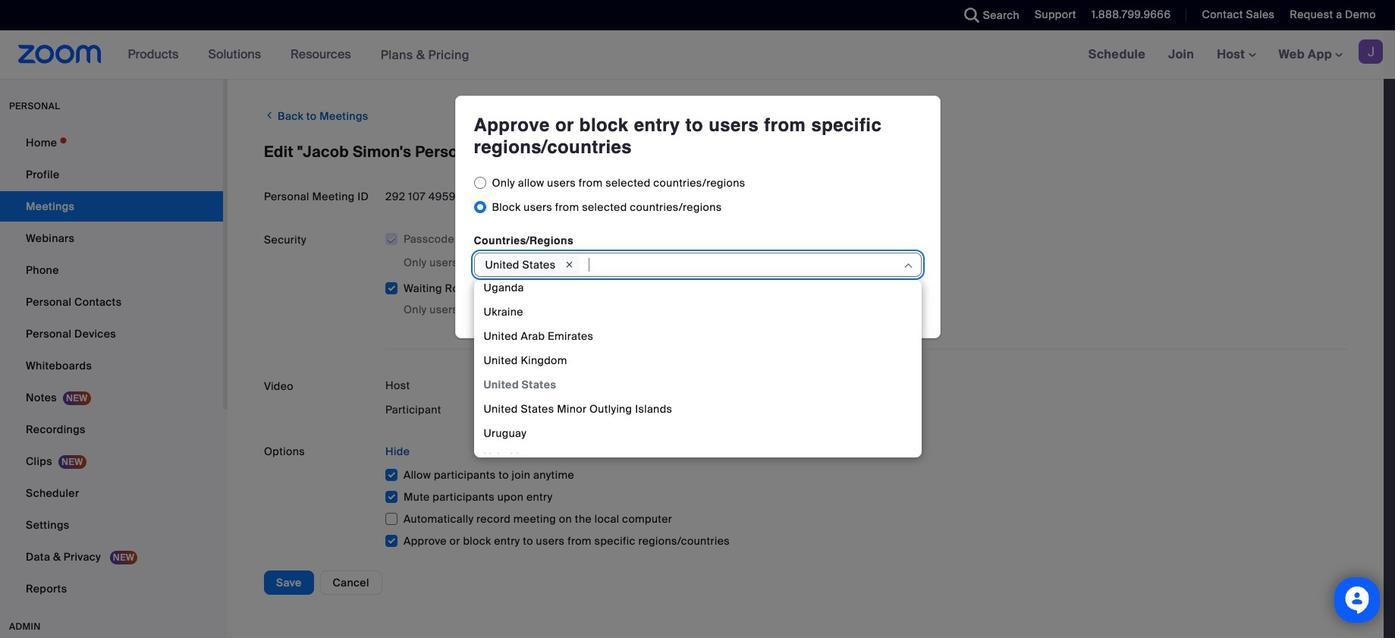 Task type: locate. For each thing, give the bounding box(es) containing it.
mute participants upon entry
[[404, 490, 553, 504]]

or down automatically
[[450, 534, 460, 548]]

scheduler link
[[0, 478, 223, 508]]

states down host option group
[[521, 402, 554, 416]]

regions/countries down computer
[[639, 534, 730, 548]]

contacts
[[74, 295, 122, 309]]

regions/countries up "allow"
[[474, 137, 632, 158]]

phone
[[26, 263, 59, 277]]

personal contacts
[[26, 295, 122, 309]]

to inside approve or block entry to users from specific regions/countries dialog
[[686, 115, 704, 136]]

meeting left id
[[312, 190, 355, 203]]

schedule link
[[1077, 30, 1157, 79]]

data & privacy link
[[0, 542, 223, 572]]

have
[[485, 256, 510, 270]]

join right passcode
[[672, 256, 691, 270]]

block down record at the bottom
[[463, 534, 491, 548]]

personal up security
[[264, 190, 309, 203]]

or up room"
[[555, 115, 574, 136]]

1 horizontal spatial join
[[592, 303, 611, 317]]

personal meeting id
[[264, 190, 369, 203]]

only down waiting
[[404, 303, 427, 317]]

automatically
[[404, 512, 474, 526]]

0 vertical spatial can
[[651, 256, 670, 270]]

0 vertical spatial or
[[555, 115, 574, 136]]

local
[[595, 512, 620, 526]]

0 vertical spatial united states
[[485, 258, 556, 272]]

hide options image
[[903, 260, 915, 272]]

entry up the automatically record meeting on the local computer
[[527, 490, 553, 504]]

1 vertical spatial participants
[[433, 490, 495, 504]]

participants up mute participants upon entry
[[434, 468, 496, 482]]

approve up "allow"
[[474, 115, 550, 136]]

emirates
[[548, 329, 594, 343]]

0 vertical spatial approve
[[474, 115, 550, 136]]

only up waiting
[[404, 256, 427, 270]]

1 vertical spatial only
[[404, 256, 427, 270]]

& right the 'data'
[[53, 550, 61, 564]]

&
[[416, 47, 425, 63], [53, 550, 61, 564]]

0 horizontal spatial entry
[[494, 534, 520, 548]]

participants for mute
[[433, 490, 495, 504]]

1 horizontal spatial approve
[[474, 115, 550, 136]]

approve or block entry to users from specific regions/countries up only allow users from selected countries/regions
[[474, 115, 882, 158]]

0 vertical spatial &
[[416, 47, 425, 63]]

admitted
[[461, 303, 508, 317]]

2 horizontal spatial entry
[[634, 115, 680, 136]]

Countries/Regions,United States text field
[[589, 254, 902, 276]]

countries/regions
[[474, 235, 574, 247]]

clips
[[26, 455, 52, 468]]

banner
[[0, 30, 1396, 80]]

personal up 4959
[[415, 142, 481, 162]]

0 horizontal spatial approve
[[404, 534, 447, 548]]

join down uzbekistan
[[512, 468, 531, 482]]

or inside dialog
[[555, 115, 574, 136]]

on left the local
[[559, 512, 572, 526]]

edit
[[264, 142, 294, 162]]

0 horizontal spatial meeting
[[514, 512, 556, 526]]

meeting up "allow"
[[485, 142, 546, 162]]

reports link
[[0, 574, 223, 604]]

only inside option group
[[492, 176, 515, 190]]

1 vertical spatial can
[[570, 303, 589, 317]]

clips link
[[0, 446, 223, 477]]

to
[[306, 109, 317, 123], [686, 115, 704, 136], [499, 468, 509, 482], [523, 534, 533, 548]]

on
[[507, 380, 520, 393], [507, 404, 520, 418], [559, 512, 572, 526]]

back
[[278, 109, 304, 123]]

1 horizontal spatial entry
[[527, 490, 553, 504]]

contact
[[1202, 8, 1244, 21]]

cancel button
[[320, 571, 382, 595]]

1 vertical spatial approve
[[404, 534, 447, 548]]

back to meetings
[[275, 109, 368, 123]]

approve inside dialog
[[474, 115, 550, 136]]

2 horizontal spatial or
[[583, 256, 594, 270]]

1 vertical spatial join
[[592, 303, 611, 317]]

personal for personal contacts
[[26, 295, 72, 309]]

1 vertical spatial &
[[53, 550, 61, 564]]

0 vertical spatial participants
[[434, 468, 496, 482]]

reports
[[26, 582, 67, 596]]

selected up block users from selected countries/regions
[[606, 176, 651, 190]]

minor
[[557, 402, 587, 416]]

ukraine
[[484, 305, 523, 319]]

states
[[522, 258, 556, 272], [522, 378, 556, 392], [521, 402, 554, 416]]

1 horizontal spatial regions/countries
[[639, 534, 730, 548]]

& inside product information navigation
[[416, 47, 425, 63]]

0 horizontal spatial meeting
[[312, 190, 355, 203]]

approve or block entry to users from specific regions/countries down the automatically record meeting on the local computer
[[404, 534, 730, 548]]

4959
[[429, 190, 456, 203]]

uzbekistan
[[484, 451, 542, 465]]

approve down automatically
[[404, 534, 447, 548]]

0 horizontal spatial regions/countries
[[474, 137, 632, 158]]

only for only users who have the invite link or passcode can join the meeting
[[404, 256, 427, 270]]

only up block
[[492, 176, 515, 190]]

1 horizontal spatial &
[[416, 47, 425, 63]]

1 vertical spatial specific
[[595, 534, 636, 548]]

1 horizontal spatial specific
[[812, 115, 882, 136]]

meetings
[[320, 109, 368, 123]]

2 vertical spatial meeting
[[514, 512, 556, 526]]

1 vertical spatial or
[[583, 256, 594, 270]]

join
[[672, 256, 691, 270], [592, 303, 611, 317], [512, 468, 531, 482]]

0 vertical spatial approve or block entry to users from specific regions/countries
[[474, 115, 882, 158]]

0 vertical spatial selected
[[606, 176, 651, 190]]

1 vertical spatial meeting
[[312, 190, 355, 203]]

& right plans
[[416, 47, 425, 63]]

personal contacts link
[[0, 287, 223, 317]]

option group containing only allow users from selected countries/regions
[[474, 171, 922, 219]]

personal down phone
[[26, 295, 72, 309]]

notes link
[[0, 382, 223, 413]]

& for pricing
[[416, 47, 425, 63]]

recordings
[[26, 423, 86, 436]]

1.888.799.9666 button
[[1081, 0, 1175, 30], [1092, 8, 1171, 21]]

2 vertical spatial join
[[512, 468, 531, 482]]

block up room"
[[580, 115, 629, 136]]

states down kingdom
[[522, 378, 556, 392]]

0 vertical spatial meeting
[[714, 256, 756, 270]]

0 horizontal spatial &
[[53, 550, 61, 564]]

0 vertical spatial block
[[580, 115, 629, 136]]

& inside personal menu menu
[[53, 550, 61, 564]]

on up uruguay
[[507, 404, 520, 418]]

personal for personal devices
[[26, 327, 72, 341]]

united states down united kingdom
[[484, 378, 556, 392]]

block
[[492, 200, 521, 214]]

contact sales
[[1202, 8, 1275, 21]]

1 horizontal spatial meeting
[[485, 142, 546, 162]]

computer
[[622, 512, 673, 526]]

personal devices
[[26, 327, 116, 341]]

on inside host option group
[[507, 380, 520, 393]]

allow participants to join       anytime
[[404, 468, 574, 482]]

only allow users from selected countries/regions
[[492, 176, 746, 190]]

meeting
[[485, 142, 546, 162], [312, 190, 355, 203]]

can right host
[[570, 303, 589, 317]]

request a demo link
[[1279, 0, 1396, 30], [1290, 8, 1377, 21]]

1 horizontal spatial block
[[580, 115, 629, 136]]

participants up automatically
[[433, 490, 495, 504]]

hide
[[386, 445, 410, 459]]

on inside participant "option group"
[[507, 404, 520, 418]]

the for host
[[525, 303, 542, 317]]

only
[[492, 176, 515, 190], [404, 256, 427, 270], [404, 303, 427, 317]]

home link
[[0, 127, 223, 158]]

united states down "countries/regions"
[[485, 258, 556, 272]]

selected
[[606, 176, 651, 190], [582, 200, 627, 214]]

or right link
[[583, 256, 594, 270]]

entry down record at the bottom
[[494, 534, 520, 548]]

0 vertical spatial regions/countries
[[474, 137, 632, 158]]

1 vertical spatial united states
[[484, 378, 556, 392]]

zoom logo image
[[18, 45, 101, 64]]

0 vertical spatial specific
[[812, 115, 882, 136]]

1 vertical spatial meeting
[[633, 303, 676, 317]]

0 horizontal spatial block
[[463, 534, 491, 548]]

upon
[[498, 490, 524, 504]]

0 horizontal spatial can
[[570, 303, 589, 317]]

invite
[[532, 256, 560, 270]]

0 vertical spatial join
[[672, 256, 691, 270]]

2 horizontal spatial join
[[672, 256, 691, 270]]

on down united kingdom
[[507, 380, 520, 393]]

0 horizontal spatial or
[[450, 534, 460, 548]]

regions/countries
[[474, 137, 632, 158], [639, 534, 730, 548]]

block
[[580, 115, 629, 136], [463, 534, 491, 548]]

meeting
[[714, 256, 756, 270], [633, 303, 676, 317], [514, 512, 556, 526]]

participant option group
[[489, 399, 575, 423]]

2 vertical spatial or
[[450, 534, 460, 548]]

can
[[651, 256, 670, 270], [570, 303, 589, 317]]

simon's
[[353, 142, 412, 162]]

request
[[1290, 8, 1334, 21]]

join up emirates
[[592, 303, 611, 317]]

united
[[485, 258, 520, 272], [484, 329, 518, 343], [484, 354, 518, 367], [484, 378, 519, 392], [484, 402, 518, 416]]

islands
[[635, 402, 673, 416]]

united up host option group
[[484, 354, 518, 367]]

1 horizontal spatial or
[[555, 115, 574, 136]]

by
[[511, 303, 522, 317]]

0 vertical spatial on
[[507, 380, 520, 393]]

option group
[[474, 171, 922, 219]]

2 vertical spatial only
[[404, 303, 427, 317]]

united states minor outlying islands
[[484, 402, 673, 416]]

only users admitted by the host can join the meeting
[[404, 303, 676, 317]]

selected down only allow users from selected countries/regions
[[582, 200, 627, 214]]

1 vertical spatial block
[[463, 534, 491, 548]]

personal
[[415, 142, 481, 162], [264, 190, 309, 203], [26, 295, 72, 309], [26, 327, 72, 341]]

or
[[555, 115, 574, 136], [583, 256, 594, 270], [450, 534, 460, 548]]

1 vertical spatial approve or block entry to users from specific regions/countries
[[404, 534, 730, 548]]

personal up whiteboards
[[26, 327, 72, 341]]

host option group
[[489, 374, 575, 399]]

can right passcode
[[651, 256, 670, 270]]

entry up only allow users from selected countries/regions
[[634, 115, 680, 136]]

0 vertical spatial only
[[492, 176, 515, 190]]

"jacob
[[297, 142, 349, 162]]

specific
[[812, 115, 882, 136], [595, 534, 636, 548]]

personal for personal meeting id
[[264, 190, 309, 203]]

1 vertical spatial on
[[507, 404, 520, 418]]

states down "countries/regions"
[[522, 258, 556, 272]]

0 vertical spatial entry
[[634, 115, 680, 136]]



Task type: describe. For each thing, give the bounding box(es) containing it.
whiteboards
[[26, 359, 92, 373]]

united arab emirates
[[484, 329, 594, 343]]

entry inside dialog
[[634, 115, 680, 136]]

id
[[358, 190, 369, 203]]

left image
[[264, 108, 275, 123]]

2 vertical spatial on
[[559, 512, 572, 526]]

automatically record meeting on the local computer
[[404, 512, 673, 526]]

only for only allow users from selected countries/regions
[[492, 176, 515, 190]]

& for privacy
[[53, 550, 61, 564]]

security group
[[386, 228, 1348, 318]]

block inside dialog
[[580, 115, 629, 136]]

webinars link
[[0, 223, 223, 253]]

who
[[461, 256, 482, 270]]

settings link
[[0, 510, 223, 540]]

anytime
[[533, 468, 574, 482]]

regions/countries inside dialog
[[474, 137, 632, 158]]

1 vertical spatial countries/regions
[[630, 200, 722, 214]]

passcode
[[404, 232, 455, 246]]

request a demo
[[1290, 8, 1377, 21]]

data & privacy
[[26, 550, 104, 564]]

personal
[[9, 100, 60, 112]]

product information navigation
[[117, 30, 481, 80]]

2 vertical spatial states
[[521, 402, 554, 416]]

option group inside approve or block entry to users from specific regions/countries dialog
[[474, 171, 922, 219]]

waiting
[[404, 282, 442, 295]]

admin
[[9, 621, 41, 633]]

webinars
[[26, 231, 75, 245]]

specific inside dialog
[[812, 115, 882, 136]]

1 vertical spatial regions/countries
[[639, 534, 730, 548]]

approve or block entry to users from specific regions/countries dialog
[[455, 96, 941, 470]]

schedule
[[1089, 46, 1146, 62]]

delete united states image
[[560, 257, 579, 273]]

1 vertical spatial states
[[522, 378, 556, 392]]

united kingdom
[[484, 354, 567, 367]]

host
[[545, 303, 568, 317]]

privacy
[[64, 550, 101, 564]]

settings
[[26, 518, 69, 532]]

save button
[[264, 571, 314, 595]]

support
[[1035, 8, 1077, 21]]

arab
[[521, 329, 545, 343]]

292
[[386, 190, 406, 203]]

on for participant
[[507, 404, 520, 418]]

save
[[276, 576, 302, 590]]

record
[[477, 512, 511, 526]]

or inside security group
[[583, 256, 594, 270]]

1 horizontal spatial meeting
[[633, 303, 676, 317]]

participant
[[386, 403, 441, 417]]

waiting room
[[404, 282, 476, 295]]

2 vertical spatial entry
[[494, 534, 520, 548]]

join link
[[1157, 30, 1206, 79]]

participants for allow
[[434, 468, 496, 482]]

united up uganda on the left top of the page
[[485, 258, 520, 272]]

0 vertical spatial countries/regions
[[654, 176, 746, 190]]

to inside the back to meetings link
[[306, 109, 317, 123]]

on for host
[[507, 380, 520, 393]]

banner containing schedule
[[0, 30, 1396, 80]]

contact sales link up meetings navigation at right
[[1202, 8, 1275, 21]]

1 horizontal spatial can
[[651, 256, 670, 270]]

off
[[561, 404, 575, 418]]

uganda
[[484, 281, 524, 295]]

video
[[264, 380, 294, 393]]

sales
[[1246, 8, 1275, 21]]

cancel
[[333, 576, 369, 590]]

107
[[408, 190, 426, 203]]

block users from selected countries/regions
[[492, 200, 722, 214]]

united down united kingdom
[[484, 378, 519, 392]]

1 vertical spatial entry
[[527, 490, 553, 504]]

only users who have the invite link or passcode can join the meeting
[[404, 256, 756, 270]]

only for only users admitted by the host can join the meeting
[[404, 303, 427, 317]]

contact sales link up the join
[[1191, 0, 1279, 30]]

security
[[264, 233, 306, 247]]

demo
[[1346, 8, 1377, 21]]

outlying
[[590, 402, 632, 416]]

0 horizontal spatial join
[[512, 468, 531, 482]]

edit "jacob simon's personal meeting room"
[[264, 142, 599, 162]]

hide button
[[386, 440, 410, 464]]

allow
[[518, 176, 545, 190]]

room
[[445, 282, 476, 295]]

kingdom
[[521, 354, 567, 367]]

whiteboards link
[[0, 351, 223, 381]]

uruguay
[[484, 427, 527, 440]]

united down the ukraine
[[484, 329, 518, 343]]

plans & pricing
[[381, 47, 470, 63]]

meetings navigation
[[1077, 30, 1396, 80]]

devices
[[74, 327, 116, 341]]

the for invite
[[512, 256, 529, 270]]

room"
[[550, 142, 599, 162]]

notes
[[26, 391, 57, 404]]

data
[[26, 550, 50, 564]]

the for local
[[575, 512, 592, 526]]

passcode
[[597, 256, 648, 270]]

host
[[386, 379, 410, 392]]

0 vertical spatial states
[[522, 258, 556, 272]]

1 vertical spatial selected
[[582, 200, 627, 214]]

profile
[[26, 168, 60, 181]]

link
[[563, 256, 581, 270]]

2 horizontal spatial meeting
[[714, 256, 756, 270]]

personal devices link
[[0, 319, 223, 349]]

personal menu menu
[[0, 127, 223, 606]]

1.888.799.9666
[[1092, 8, 1171, 21]]

options
[[264, 445, 305, 459]]

a
[[1337, 8, 1343, 21]]

back to meetings link
[[264, 103, 368, 128]]

allow
[[404, 468, 431, 482]]

0 vertical spatial meeting
[[485, 142, 546, 162]]

292 107 4959
[[386, 190, 456, 203]]

0 horizontal spatial specific
[[595, 534, 636, 548]]

pricing
[[428, 47, 470, 63]]

approve or block entry to users from specific regions/countries inside approve or block entry to users from specific regions/countries dialog
[[474, 115, 882, 158]]

join
[[1169, 46, 1195, 62]]

mute
[[404, 490, 430, 504]]

plans
[[381, 47, 413, 63]]

united up uruguay
[[484, 402, 518, 416]]



Task type: vqa. For each thing, say whether or not it's contained in the screenshot.
Open chat icon
no



